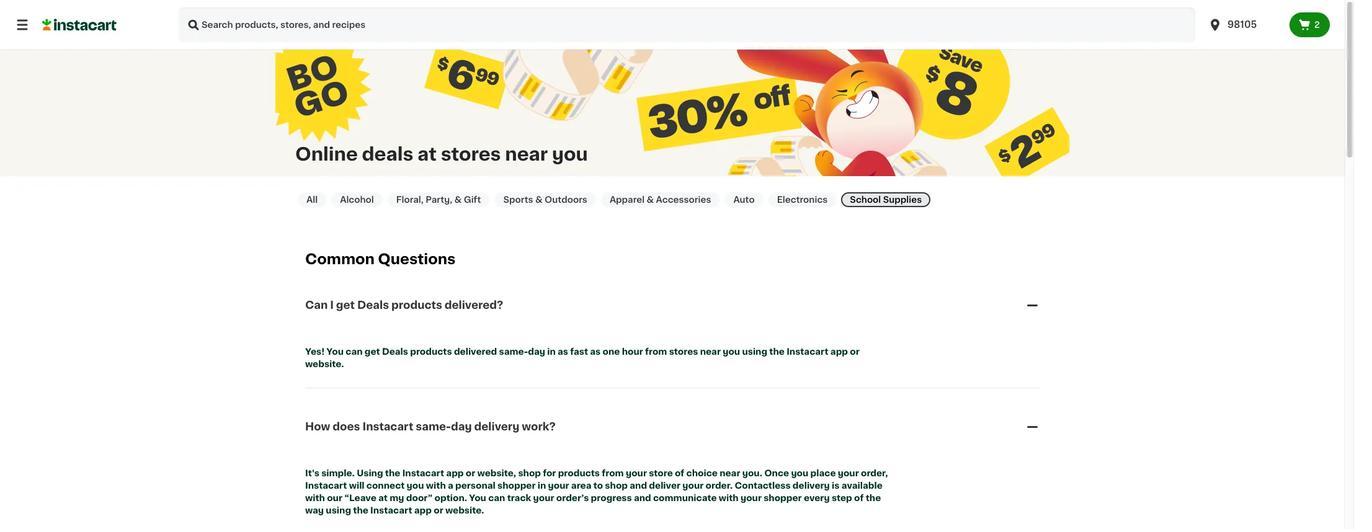 Task type: describe. For each thing, give the bounding box(es) containing it.
order,
[[861, 469, 888, 478]]

auto link
[[725, 192, 763, 207]]

contactless
[[735, 481, 791, 490]]

way
[[305, 506, 324, 515]]

0 horizontal spatial shopper
[[498, 481, 536, 490]]

1 as from the left
[[558, 347, 568, 356]]

from inside yes! you can get deals products delivered same-day in as fast as one hour from stores near you using the instacart app or website.
[[645, 347, 667, 356]]

school supplies
[[850, 195, 922, 204]]

near inside yes! you can get deals products delivered same-day in as fast as one hour from stores near you using the instacart app or website.
[[700, 347, 721, 356]]

area
[[571, 481, 592, 490]]

0 vertical spatial and
[[630, 481, 647, 490]]

your left store
[[626, 469, 647, 478]]

how does instacart same-day delivery work? button
[[305, 405, 1040, 449]]

does
[[333, 422, 360, 432]]

order.
[[706, 481, 733, 490]]

2 vertical spatial or
[[434, 506, 443, 515]]

0 vertical spatial shop
[[518, 469, 541, 478]]

for
[[543, 469, 556, 478]]

door"
[[406, 494, 433, 502]]

0 horizontal spatial with
[[305, 494, 325, 502]]

store
[[649, 469, 673, 478]]

can i get deals products delivered? button
[[305, 283, 1040, 327]]

our
[[327, 494, 342, 502]]

track
[[507, 494, 531, 502]]

sports
[[503, 195, 533, 204]]

instacart inside how does instacart same-day delivery work? dropdown button
[[363, 422, 413, 432]]

accessories
[[656, 195, 711, 204]]

can i get deals products delivered?
[[305, 300, 503, 310]]

your right track
[[533, 494, 554, 502]]

personal
[[455, 481, 496, 490]]

sports & outdoors
[[503, 195, 587, 204]]

all link
[[298, 192, 326, 207]]

communicate
[[653, 494, 717, 502]]

"leave
[[344, 494, 376, 502]]

can inside it's simple. using the instacart app or website, shop for products from your store of choice near you. once you place your order, instacart will connect you with a personal shopper in your area to shop and deliver your order. contactless delivery is available with our "leave at my door" option. you can track your order's progress and communicate with your shopper every step of the way using the instacart app or website.
[[488, 494, 505, 502]]

outdoors
[[545, 195, 587, 204]]

1 horizontal spatial shop
[[605, 481, 628, 490]]

progress
[[591, 494, 632, 502]]

& for apparel & accessories
[[647, 195, 654, 204]]

2 button
[[1290, 12, 1330, 37]]

at inside it's simple. using the instacart app or website, shop for products from your store of choice near you. once you place your order, instacart will connect you with a personal shopper in your area to shop and deliver your order. contactless delivery is available with our "leave at my door" option. you can track your order's progress and communicate with your shopper every step of the way using the instacart app or website.
[[378, 494, 388, 502]]

2 horizontal spatial with
[[719, 494, 739, 502]]

near inside it's simple. using the instacart app or website, shop for products from your store of choice near you. once you place your order, instacart will connect you with a personal shopper in your area to shop and deliver your order. contactless delivery is available with our "leave at my door" option. you can track your order's progress and communicate with your shopper every step of the way using the instacart app or website.
[[720, 469, 740, 478]]

you.
[[742, 469, 762, 478]]

hour
[[622, 347, 643, 356]]

get inside yes! you can get deals products delivered same-day in as fast as one hour from stores near you using the instacart app or website.
[[365, 347, 380, 356]]

& for sports & outdoors
[[535, 195, 543, 204]]

how does instacart same-day delivery work?
[[305, 422, 556, 432]]

1 vertical spatial and
[[634, 494, 651, 502]]

the inside yes! you can get deals products delivered same-day in as fast as one hour from stores near you using the instacart app or website.
[[769, 347, 785, 356]]

in inside yes! you can get deals products delivered same-day in as fast as one hour from stores near you using the instacart app or website.
[[547, 347, 556, 356]]

alcohol link
[[331, 192, 383, 207]]

can
[[305, 300, 328, 310]]

how
[[305, 422, 330, 432]]

online deals at stores near you main content
[[0, 0, 1345, 529]]

once
[[764, 469, 789, 478]]

school supplies link
[[841, 192, 931, 207]]

your up communicate on the bottom of the page
[[683, 481, 704, 490]]

same- inside dropdown button
[[416, 422, 451, 432]]

all
[[306, 195, 318, 204]]

delivered?
[[445, 300, 503, 310]]

school
[[850, 195, 881, 204]]

step
[[832, 494, 852, 502]]

1 horizontal spatial or
[[466, 469, 475, 478]]

1 horizontal spatial at
[[418, 145, 437, 163]]

place
[[811, 469, 836, 478]]

98105
[[1228, 20, 1257, 29]]

sports & outdoors link
[[495, 192, 596, 207]]

2 as from the left
[[590, 347, 601, 356]]

option.
[[435, 494, 467, 502]]

you inside it's simple. using the instacart app or website, shop for products from your store of choice near you. once you place your order, instacart will connect you with a personal shopper in your area to shop and deliver your order. contactless delivery is available with our "leave at my door" option. you can track your order's progress and communicate with your shopper every step of the way using the instacart app or website.
[[469, 494, 486, 502]]

it's simple. using the instacart app or website, shop for products from your store of choice near you. once you place your order, instacart will connect you with a personal shopper in your area to shop and deliver your order. contactless delivery is available with our "leave at my door" option. you can track your order's progress and communicate with your shopper every step of the way using the instacart app or website.
[[305, 469, 890, 515]]

online deals at stores near you
[[295, 145, 588, 163]]

supplies
[[883, 195, 922, 204]]

delivery inside dropdown button
[[474, 422, 519, 432]]

delivery inside it's simple. using the instacart app or website, shop for products from your store of choice near you. once you place your order, instacart will connect you with a personal shopper in your area to shop and deliver your order. contactless delivery is available with our "leave at my door" option. you can track your order's progress and communicate with your shopper every step of the way using the instacart app or website.
[[793, 481, 830, 490]]

fast
[[570, 347, 588, 356]]

auto
[[734, 195, 755, 204]]

can inside yes! you can get deals products delivered same-day in as fast as one hour from stores near you using the instacart app or website.
[[346, 347, 363, 356]]

delivered
[[454, 347, 497, 356]]

stores inside yes! you can get deals products delivered same-day in as fast as one hour from stores near you using the instacart app or website.
[[669, 347, 698, 356]]

website,
[[477, 469, 516, 478]]

simple.
[[321, 469, 355, 478]]

1 98105 button from the left
[[1200, 7, 1290, 42]]

deals inside yes! you can get deals products delivered same-day in as fast as one hour from stores near you using the instacart app or website.
[[382, 347, 408, 356]]



Task type: locate. For each thing, give the bounding box(es) containing it.
0 vertical spatial at
[[418, 145, 437, 163]]

1 vertical spatial same-
[[416, 422, 451, 432]]

apparel & accessories
[[610, 195, 711, 204]]

same- up a
[[416, 422, 451, 432]]

will
[[349, 481, 365, 490]]

products inside dropdown button
[[391, 300, 442, 310]]

2 vertical spatial app
[[414, 506, 432, 515]]

2 horizontal spatial &
[[647, 195, 654, 204]]

0 horizontal spatial same-
[[416, 422, 451, 432]]

1 vertical spatial near
[[700, 347, 721, 356]]

at
[[418, 145, 437, 163], [378, 494, 388, 502]]

0 horizontal spatial app
[[414, 506, 432, 515]]

with down order.
[[719, 494, 739, 502]]

0 horizontal spatial using
[[326, 506, 351, 515]]

can right yes!
[[346, 347, 363, 356]]

near up "sports"
[[505, 145, 548, 163]]

0 horizontal spatial get
[[336, 300, 355, 310]]

0 vertical spatial day
[[528, 347, 545, 356]]

&
[[454, 195, 462, 204], [535, 195, 543, 204], [647, 195, 654, 204]]

0 vertical spatial get
[[336, 300, 355, 310]]

delivery up every
[[793, 481, 830, 490]]

website.
[[305, 360, 344, 368], [445, 506, 484, 515]]

& right "sports"
[[535, 195, 543, 204]]

my
[[390, 494, 404, 502]]

1 & from the left
[[454, 195, 462, 204]]

0 horizontal spatial at
[[378, 494, 388, 502]]

using inside it's simple. using the instacart app or website, shop for products from your store of choice near you. once you place your order, instacart will connect you with a personal shopper in your area to shop and deliver your order. contactless delivery is available with our "leave at my door" option. you can track your order's progress and communicate with your shopper every step of the way using the instacart app or website.
[[326, 506, 351, 515]]

can left track
[[488, 494, 505, 502]]

you right yes!
[[327, 347, 344, 356]]

website. down yes!
[[305, 360, 344, 368]]

1 horizontal spatial using
[[742, 347, 767, 356]]

your down contactless
[[741, 494, 762, 502]]

stores
[[441, 145, 501, 163], [669, 347, 698, 356]]

1 vertical spatial products
[[410, 347, 452, 356]]

deals inside dropdown button
[[357, 300, 389, 310]]

choice
[[687, 469, 718, 478]]

the
[[769, 347, 785, 356], [385, 469, 400, 478], [866, 494, 881, 502], [353, 506, 368, 515]]

connect
[[367, 481, 405, 490]]

3 & from the left
[[647, 195, 654, 204]]

1 vertical spatial shopper
[[764, 494, 802, 502]]

apparel & accessories link
[[601, 192, 720, 207]]

0 vertical spatial app
[[831, 347, 848, 356]]

1 horizontal spatial get
[[365, 347, 380, 356]]

yes! you can get deals products delivered same-day in as fast as one hour from stores near you using the instacart app or website.
[[305, 347, 862, 368]]

or inside yes! you can get deals products delivered same-day in as fast as one hour from stores near you using the instacart app or website.
[[850, 347, 860, 356]]

1 vertical spatial at
[[378, 494, 388, 502]]

and down deliver
[[634, 494, 651, 502]]

as left fast
[[558, 347, 568, 356]]

day
[[528, 347, 545, 356], [451, 422, 472, 432]]

yes!
[[305, 347, 325, 356]]

shopper up track
[[498, 481, 536, 490]]

0 vertical spatial website.
[[305, 360, 344, 368]]

0 horizontal spatial as
[[558, 347, 568, 356]]

you down personal
[[469, 494, 486, 502]]

deals
[[357, 300, 389, 310], [382, 347, 408, 356]]

deals
[[362, 145, 413, 163]]

1 horizontal spatial &
[[535, 195, 543, 204]]

1 horizontal spatial stores
[[669, 347, 698, 356]]

floral, party, & gift
[[396, 195, 481, 204]]

using
[[742, 347, 767, 356], [326, 506, 351, 515]]

website. inside yes! you can get deals products delivered same-day in as fast as one hour from stores near you using the instacart app or website.
[[305, 360, 344, 368]]

stores down can i get deals products delivered? dropdown button
[[669, 347, 698, 356]]

1 vertical spatial from
[[602, 469, 624, 478]]

0 vertical spatial same-
[[499, 347, 528, 356]]

products up area
[[558, 469, 600, 478]]

day inside yes! you can get deals products delivered same-day in as fast as one hour from stores near you using the instacart app or website.
[[528, 347, 545, 356]]

stores up 'gift' in the left top of the page
[[441, 145, 501, 163]]

deliver
[[649, 481, 681, 490]]

get down "can i get deals products delivered?"
[[365, 347, 380, 356]]

is
[[832, 481, 840, 490]]

1 vertical spatial using
[[326, 506, 351, 515]]

online
[[295, 145, 358, 163]]

i
[[330, 300, 334, 310]]

shop
[[518, 469, 541, 478], [605, 481, 628, 490]]

day up a
[[451, 422, 472, 432]]

your up is
[[838, 469, 859, 478]]

products left delivered on the bottom of the page
[[410, 347, 452, 356]]

from
[[645, 347, 667, 356], [602, 469, 624, 478]]

same- right delivered on the bottom of the page
[[499, 347, 528, 356]]

can
[[346, 347, 363, 356], [488, 494, 505, 502]]

near down can i get deals products delivered? dropdown button
[[700, 347, 721, 356]]

every
[[804, 494, 830, 502]]

your down for
[[548, 481, 569, 490]]

0 horizontal spatial stores
[[441, 145, 501, 163]]

as left the 'one'
[[590, 347, 601, 356]]

with
[[426, 481, 446, 490], [305, 494, 325, 502], [719, 494, 739, 502]]

0 horizontal spatial day
[[451, 422, 472, 432]]

2 & from the left
[[535, 195, 543, 204]]

2 98105 button from the left
[[1208, 7, 1282, 42]]

work?
[[522, 422, 556, 432]]

0 horizontal spatial website.
[[305, 360, 344, 368]]

website. inside it's simple. using the instacart app or website, shop for products from your store of choice near you. once you place your order, instacart will connect you with a personal shopper in your area to shop and deliver your order. contactless delivery is available with our "leave at my door" option. you can track your order's progress and communicate with your shopper every step of the way using the instacart app or website.
[[445, 506, 484, 515]]

of right store
[[675, 469, 685, 478]]

0 vertical spatial in
[[547, 347, 556, 356]]

0 vertical spatial of
[[675, 469, 685, 478]]

floral, party, & gift link
[[388, 192, 490, 207]]

shop left for
[[518, 469, 541, 478]]

order's
[[556, 494, 589, 502]]

0 horizontal spatial of
[[675, 469, 685, 478]]

at right deals
[[418, 145, 437, 163]]

with up way
[[305, 494, 325, 502]]

0 vertical spatial can
[[346, 347, 363, 356]]

products inside yes! you can get deals products delivered same-day in as fast as one hour from stores near you using the instacart app or website.
[[410, 347, 452, 356]]

from up to
[[602, 469, 624, 478]]

you inside yes! you can get deals products delivered same-day in as fast as one hour from stores near you using the instacart app or website.
[[327, 347, 344, 356]]

with left a
[[426, 481, 446, 490]]

1 vertical spatial day
[[451, 422, 472, 432]]

floral,
[[396, 195, 424, 204]]

1 vertical spatial get
[[365, 347, 380, 356]]

1 horizontal spatial you
[[469, 494, 486, 502]]

products down questions
[[391, 300, 442, 310]]

shop up progress
[[605, 481, 628, 490]]

electronics link
[[768, 192, 836, 207]]

gift
[[464, 195, 481, 204]]

1 vertical spatial delivery
[[793, 481, 830, 490]]

day inside dropdown button
[[451, 422, 472, 432]]

of down the available at the right bottom of page
[[854, 494, 864, 502]]

using inside yes! you can get deals products delivered same-day in as fast as one hour from stores near you using the instacart app or website.
[[742, 347, 767, 356]]

0 vertical spatial shopper
[[498, 481, 536, 490]]

0 horizontal spatial can
[[346, 347, 363, 356]]

and
[[630, 481, 647, 490], [634, 494, 651, 502]]

1 horizontal spatial delivery
[[793, 481, 830, 490]]

from inside it's simple. using the instacart app or website, shop for products from your store of choice near you. once you place your order, instacart will connect you with a personal shopper in your area to shop and deliver your order. contactless delivery is available with our "leave at my door" option. you can track your order's progress and communicate with your shopper every step of the way using the instacart app or website.
[[602, 469, 624, 478]]

2
[[1315, 20, 1320, 29]]

0 vertical spatial using
[[742, 347, 767, 356]]

delivery
[[474, 422, 519, 432], [793, 481, 830, 490]]

1 vertical spatial shop
[[605, 481, 628, 490]]

1 vertical spatial or
[[466, 469, 475, 478]]

in down for
[[538, 481, 546, 490]]

at down connect
[[378, 494, 388, 502]]

0 vertical spatial stores
[[441, 145, 501, 163]]

0 horizontal spatial &
[[454, 195, 462, 204]]

1 vertical spatial can
[[488, 494, 505, 502]]

same-
[[499, 347, 528, 356], [416, 422, 451, 432]]

1 vertical spatial of
[[854, 494, 864, 502]]

0 vertical spatial products
[[391, 300, 442, 310]]

1 horizontal spatial app
[[446, 469, 464, 478]]

questions
[[378, 253, 456, 266]]

1 horizontal spatial can
[[488, 494, 505, 502]]

available
[[842, 481, 883, 490]]

deals right "i"
[[357, 300, 389, 310]]

and left deliver
[[630, 481, 647, 490]]

it's
[[305, 469, 319, 478]]

1 vertical spatial website.
[[445, 506, 484, 515]]

day left fast
[[528, 347, 545, 356]]

2 vertical spatial near
[[720, 469, 740, 478]]

2 horizontal spatial app
[[831, 347, 848, 356]]

products inside it's simple. using the instacart app or website, shop for products from your store of choice near you. once you place your order, instacart will connect you with a personal shopper in your area to shop and deliver your order. contactless delivery is available with our "leave at my door" option. you can track your order's progress and communicate with your shopper every step of the way using the instacart app or website.
[[558, 469, 600, 478]]

1 vertical spatial you
[[469, 494, 486, 502]]

0 vertical spatial delivery
[[474, 422, 519, 432]]

a
[[448, 481, 453, 490]]

1 vertical spatial deals
[[382, 347, 408, 356]]

website. down option.
[[445, 506, 484, 515]]

1 horizontal spatial with
[[426, 481, 446, 490]]

or
[[850, 347, 860, 356], [466, 469, 475, 478], [434, 506, 443, 515]]

1 horizontal spatial same-
[[499, 347, 528, 356]]

instacart inside yes! you can get deals products delivered same-day in as fast as one hour from stores near you using the instacart app or website.
[[787, 347, 829, 356]]

alcohol
[[340, 195, 374, 204]]

0 horizontal spatial you
[[327, 347, 344, 356]]

common questions
[[305, 253, 456, 266]]

& right the "apparel" on the left of the page
[[647, 195, 654, 204]]

instacart logo image
[[42, 17, 117, 32]]

1 horizontal spatial in
[[547, 347, 556, 356]]

you
[[552, 145, 588, 163], [723, 347, 740, 356], [791, 469, 809, 478], [407, 481, 424, 490]]

Search field
[[179, 7, 1196, 42]]

same- inside yes! you can get deals products delivered same-day in as fast as one hour from stores near you using the instacart app or website.
[[499, 347, 528, 356]]

0 horizontal spatial shop
[[518, 469, 541, 478]]

0 horizontal spatial from
[[602, 469, 624, 478]]

1 horizontal spatial website.
[[445, 506, 484, 515]]

1 horizontal spatial day
[[528, 347, 545, 356]]

from right hour
[[645, 347, 667, 356]]

0 horizontal spatial delivery
[[474, 422, 519, 432]]

as
[[558, 347, 568, 356], [590, 347, 601, 356]]

1 horizontal spatial shopper
[[764, 494, 802, 502]]

1 vertical spatial app
[[446, 469, 464, 478]]

apparel
[[610, 195, 645, 204]]

0 vertical spatial you
[[327, 347, 344, 356]]

1 horizontal spatial of
[[854, 494, 864, 502]]

0 vertical spatial near
[[505, 145, 548, 163]]

app inside yes! you can get deals products delivered same-day in as fast as one hour from stores near you using the instacart app or website.
[[831, 347, 848, 356]]

to
[[594, 481, 603, 490]]

electronics
[[777, 195, 828, 204]]

2 vertical spatial products
[[558, 469, 600, 478]]

deals down "can i get deals products delivered?"
[[382, 347, 408, 356]]

party,
[[426, 195, 452, 204]]

0 horizontal spatial or
[[434, 506, 443, 515]]

instacart
[[787, 347, 829, 356], [363, 422, 413, 432], [402, 469, 444, 478], [305, 481, 347, 490], [370, 506, 412, 515]]

get right "i"
[[336, 300, 355, 310]]

None search field
[[179, 7, 1196, 42]]

98105 button
[[1200, 7, 1290, 42], [1208, 7, 1282, 42]]

using
[[357, 469, 383, 478]]

delivery left work?
[[474, 422, 519, 432]]

1 horizontal spatial as
[[590, 347, 601, 356]]

of
[[675, 469, 685, 478], [854, 494, 864, 502]]

you
[[327, 347, 344, 356], [469, 494, 486, 502]]

in left fast
[[547, 347, 556, 356]]

0 horizontal spatial in
[[538, 481, 546, 490]]

your
[[626, 469, 647, 478], [838, 469, 859, 478], [548, 481, 569, 490], [683, 481, 704, 490], [533, 494, 554, 502], [741, 494, 762, 502]]

0 vertical spatial deals
[[357, 300, 389, 310]]

common
[[305, 253, 375, 266]]

1 horizontal spatial from
[[645, 347, 667, 356]]

0 vertical spatial from
[[645, 347, 667, 356]]

0 vertical spatial or
[[850, 347, 860, 356]]

shopper down contactless
[[764, 494, 802, 502]]

you inside yes! you can get deals products delivered same-day in as fast as one hour from stores near you using the instacart app or website.
[[723, 347, 740, 356]]

2 horizontal spatial or
[[850, 347, 860, 356]]

near up order.
[[720, 469, 740, 478]]

& left 'gift' in the left top of the page
[[454, 195, 462, 204]]

1 vertical spatial stores
[[669, 347, 698, 356]]

get inside can i get deals products delivered? dropdown button
[[336, 300, 355, 310]]

in inside it's simple. using the instacart app or website, shop for products from your store of choice near you. once you place your order, instacart will connect you with a personal shopper in your area to shop and deliver your order. contactless delivery is available with our "leave at my door" option. you can track your order's progress and communicate with your shopper every step of the way using the instacart app or website.
[[538, 481, 546, 490]]

1 vertical spatial in
[[538, 481, 546, 490]]

one
[[603, 347, 620, 356]]



Task type: vqa. For each thing, say whether or not it's contained in the screenshot.
third Swimsuit from the right
no



